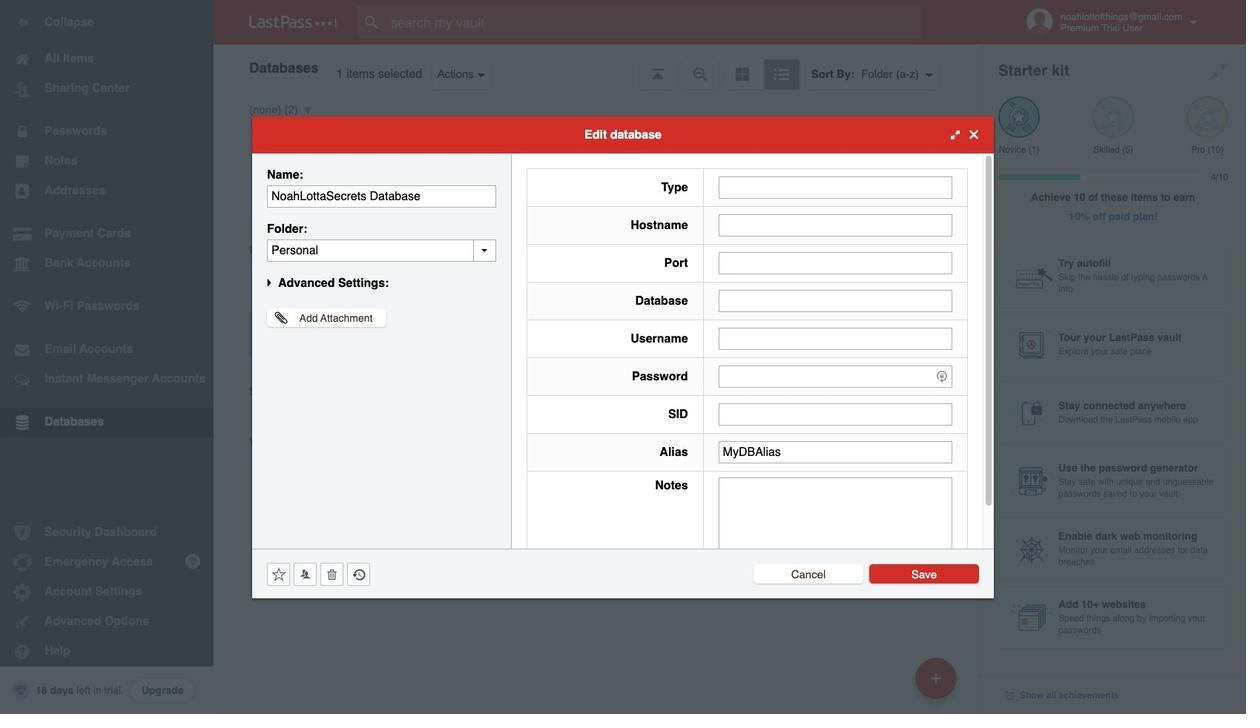Task type: describe. For each thing, give the bounding box(es) containing it.
main navigation navigation
[[0, 0, 214, 715]]

new item navigation
[[910, 654, 966, 715]]

Search search field
[[358, 6, 950, 39]]

vault options navigation
[[214, 45, 981, 89]]

lastpass image
[[249, 16, 337, 29]]

new item image
[[931, 673, 942, 684]]



Task type: locate. For each thing, give the bounding box(es) containing it.
search my vault text field
[[358, 6, 950, 39]]

None text field
[[719, 176, 953, 198], [719, 214, 953, 236], [719, 441, 953, 463], [719, 176, 953, 198], [719, 214, 953, 236], [719, 441, 953, 463]]

None password field
[[719, 365, 953, 388]]

dialog
[[252, 116, 994, 598]]

None text field
[[267, 185, 496, 207], [267, 239, 496, 262], [719, 252, 953, 274], [719, 290, 953, 312], [719, 328, 953, 350], [719, 403, 953, 426], [719, 477, 953, 569], [267, 185, 496, 207], [267, 239, 496, 262], [719, 252, 953, 274], [719, 290, 953, 312], [719, 328, 953, 350], [719, 403, 953, 426], [719, 477, 953, 569]]



Task type: vqa. For each thing, say whether or not it's contained in the screenshot.
New item icon
yes



